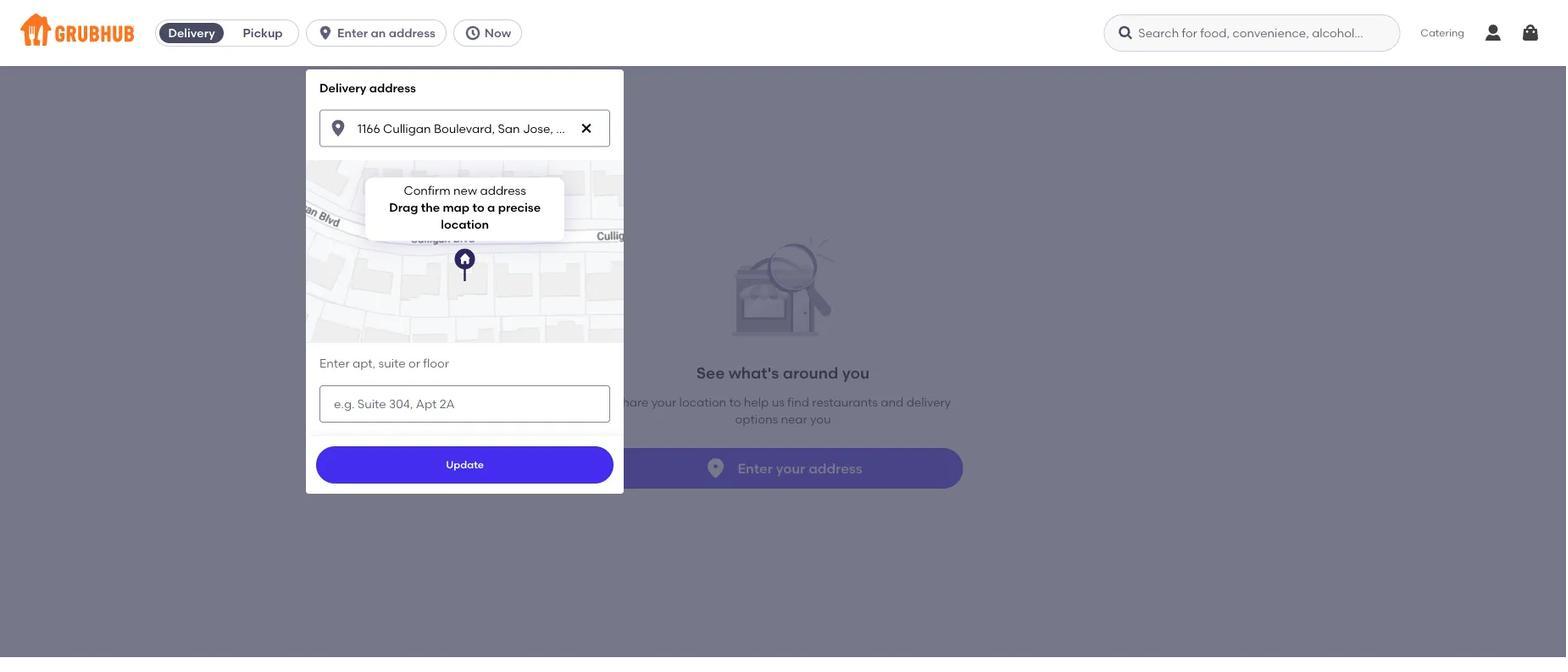Task type: vqa. For each thing, say whether or not it's contained in the screenshot.
Tuck to the bottom
no



Task type: locate. For each thing, give the bounding box(es) containing it.
address inside 'button'
[[389, 26, 436, 40]]

and
[[881, 395, 904, 410]]

your
[[652, 395, 677, 410], [777, 461, 806, 477]]

svg image
[[465, 25, 482, 42], [328, 118, 349, 139]]

1 horizontal spatial svg image
[[465, 25, 482, 42]]

delivery for delivery
[[168, 26, 215, 40]]

near
[[781, 412, 808, 427]]

svg image down the delivery address
[[328, 118, 349, 139]]

you
[[843, 364, 870, 382], [811, 412, 831, 427]]

share your location to help us find restaurants and delivery options near you
[[615, 395, 952, 427]]

e.g. Suite 304, Apt 2A search field
[[320, 386, 611, 423]]

enter for enter an address
[[338, 26, 368, 40]]

enter right position icon
[[738, 461, 773, 477]]

pickup button
[[227, 20, 299, 47]]

address
[[389, 26, 436, 40], [369, 81, 416, 95], [809, 461, 863, 477]]

main navigation navigation
[[0, 0, 1567, 659]]

your right share
[[652, 395, 677, 410]]

map region
[[96, 37, 748, 472]]

0 horizontal spatial delivery
[[168, 26, 215, 40]]

0 vertical spatial address
[[389, 26, 436, 40]]

update button
[[316, 447, 614, 484]]

delivery down enter an address 'button'
[[320, 81, 367, 95]]

1 horizontal spatial delivery
[[320, 81, 367, 95]]

delivery inside button
[[168, 26, 215, 40]]

restaurants
[[813, 395, 878, 410]]

enter
[[338, 26, 368, 40], [320, 356, 350, 371], [738, 461, 773, 477]]

or
[[409, 356, 421, 371]]

enter inside button
[[738, 461, 773, 477]]

your inside share your location to help us find restaurants and delivery options near you
[[652, 395, 677, 410]]

delivery
[[168, 26, 215, 40], [320, 81, 367, 95]]

0 vertical spatial enter
[[338, 26, 368, 40]]

now
[[485, 26, 511, 40]]

address down restaurants on the bottom of the page
[[809, 461, 863, 477]]

you inside share your location to help us find restaurants and delivery options near you
[[811, 412, 831, 427]]

svg image inside now button
[[465, 25, 482, 42]]

1 vertical spatial your
[[777, 461, 806, 477]]

enter left an
[[338, 26, 368, 40]]

delivery button
[[156, 20, 227, 47]]

1 vertical spatial enter
[[320, 356, 350, 371]]

enter for enter apt, suite or floor
[[320, 356, 350, 371]]

enter your address
[[738, 461, 863, 477]]

svg image
[[1521, 23, 1542, 43], [317, 25, 334, 42], [1118, 25, 1135, 42], [580, 122, 594, 135]]

0 horizontal spatial you
[[811, 412, 831, 427]]

enter inside 'button'
[[338, 26, 368, 40]]

1 horizontal spatial you
[[843, 364, 870, 382]]

1 vertical spatial address
[[369, 81, 416, 95]]

1 vertical spatial you
[[811, 412, 831, 427]]

address right an
[[389, 26, 436, 40]]

delivery left the pickup
[[168, 26, 215, 40]]

you up restaurants on the bottom of the page
[[843, 364, 870, 382]]

address inside button
[[809, 461, 863, 477]]

1 horizontal spatial your
[[777, 461, 806, 477]]

floor
[[423, 356, 449, 371]]

your inside button
[[777, 461, 806, 477]]

you right near
[[811, 412, 831, 427]]

enter left apt,
[[320, 356, 350, 371]]

0 vertical spatial svg image
[[465, 25, 482, 42]]

2 vertical spatial enter
[[738, 461, 773, 477]]

now button
[[454, 20, 529, 47]]

suite
[[379, 356, 406, 371]]

1 vertical spatial delivery
[[320, 81, 367, 95]]

1 vertical spatial svg image
[[328, 118, 349, 139]]

0 vertical spatial delivery
[[168, 26, 215, 40]]

2 vertical spatial address
[[809, 461, 863, 477]]

what's
[[729, 364, 780, 382]]

your down near
[[777, 461, 806, 477]]

address for enter an address
[[389, 26, 436, 40]]

apt,
[[353, 356, 376, 371]]

svg image left now in the left top of the page
[[465, 25, 482, 42]]

0 horizontal spatial your
[[652, 395, 677, 410]]

0 vertical spatial your
[[652, 395, 677, 410]]

address down the enter an address
[[369, 81, 416, 95]]

catering
[[1421, 27, 1465, 39]]

share
[[615, 395, 649, 410]]



Task type: describe. For each thing, give the bounding box(es) containing it.
see what's around you
[[697, 364, 870, 382]]

location
[[680, 395, 727, 410]]

see
[[697, 364, 725, 382]]

svg image inside enter an address 'button'
[[317, 25, 334, 42]]

help
[[744, 395, 769, 410]]

enter an address
[[338, 26, 436, 40]]

delivery for delivery address
[[320, 81, 367, 95]]

position icon image
[[704, 457, 728, 481]]

Enter an address search field
[[320, 110, 611, 147]]

delivery
[[907, 395, 952, 410]]

enter apt, suite or floor
[[320, 356, 449, 371]]

your for share
[[652, 395, 677, 410]]

address for enter your address
[[809, 461, 863, 477]]

to
[[730, 395, 741, 410]]

an
[[371, 26, 386, 40]]

enter for enter your address
[[738, 461, 773, 477]]

confirm your address image
[[448, 243, 482, 282]]

enter an address button
[[306, 20, 454, 47]]

confirm your address image
[[448, 243, 482, 282]]

0 vertical spatial you
[[843, 364, 870, 382]]

0 horizontal spatial svg image
[[328, 118, 349, 139]]

options
[[736, 412, 778, 427]]

your for enter
[[777, 461, 806, 477]]

update
[[446, 459, 484, 471]]

find
[[788, 395, 810, 410]]

pickup
[[243, 26, 283, 40]]

enter your address button
[[603, 449, 964, 489]]

delivery address
[[320, 81, 416, 95]]

around
[[783, 364, 839, 382]]

us
[[772, 395, 785, 410]]

catering button
[[1410, 14, 1477, 52]]



